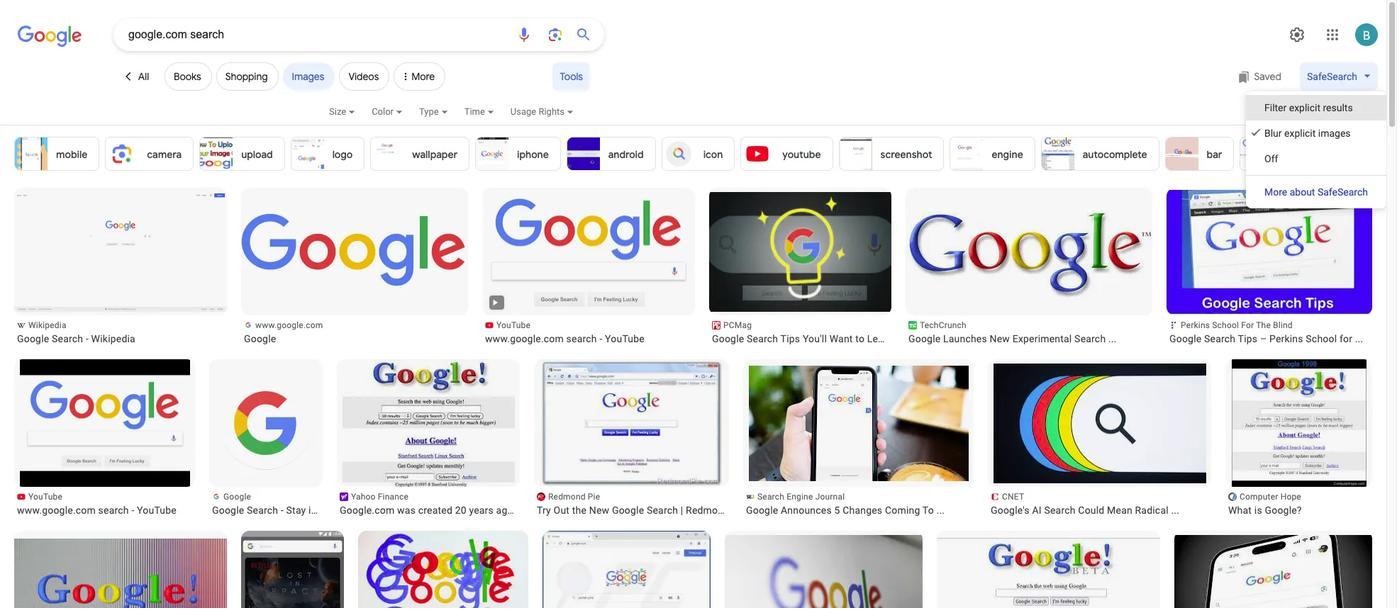 Task type: vqa. For each thing, say whether or not it's contained in the screenshot.


Task type: locate. For each thing, give the bounding box(es) containing it.
blur explicit images link
[[1247, 120, 1385, 146]]

for
[[1241, 321, 1254, 330]]

0 horizontal spatial search
[[98, 505, 129, 516]]

icon link
[[661, 137, 735, 171]]

what is google? element
[[1228, 504, 1369, 517]]

1 vertical spatial wikipedia
[[91, 333, 135, 345]]

1 horizontal spatial www.google.com
[[255, 321, 323, 330]]

... inside google launches new experimental search features for tracking your online  purchases, reservations & events from gmail | techcrunch element
[[1108, 333, 1117, 345]]

1 horizontal spatial www.google.com search - youtube image
[[482, 192, 695, 312]]

google launches new experimental search features for tracking your online  purchases, reservations & events from gmail | techcrunch image
[[906, 201, 1152, 304]]

off
[[1264, 153, 1278, 164]]

... right radical
[[1171, 505, 1179, 516]]

people can now get contact info cut from google search results - bbc news image
[[715, 535, 928, 608]]

1 vertical spatial list
[[5, 188, 1386, 608]]

computer
[[1240, 492, 1278, 502]]

more for more
[[412, 70, 435, 83]]

1 horizontal spatial more
[[1264, 186, 1287, 198]]

google's ai search could mean radical changes for your internet experience  - cnet image
[[994, 364, 1206, 484]]

20
[[455, 505, 466, 516]]

2 horizontal spatial www.google.com
[[485, 333, 564, 345]]

wikipedia
[[28, 321, 66, 330], [91, 333, 135, 345]]

tips inside 'list item'
[[1238, 333, 1258, 345]]

safesearch up results
[[1307, 71, 1357, 82]]

redmond up "out"
[[548, 492, 586, 502]]

redmond right |
[[686, 505, 729, 516]]

more up 'type' on the top left
[[412, 70, 435, 83]]

coming
[[885, 505, 920, 516]]

1 vertical spatial www.google.com
[[485, 333, 564, 345]]

videos
[[348, 70, 379, 83]]

what
[[1228, 505, 1252, 516]]

more button
[[394, 51, 450, 96]]

google.com
[[340, 505, 395, 516]]

1 horizontal spatial search
[[566, 333, 597, 345]]

None search field
[[0, 18, 604, 51]]

... right "ago" in the left bottom of the page
[[516, 505, 524, 516]]

0 vertical spatial www.google.com search - youtube list item
[[482, 188, 695, 345]]

1 tips from the left
[[781, 333, 800, 345]]

1 horizontal spatial www.google.com search - youtube
[[485, 333, 645, 345]]

google.com was created 20 years ago ...
[[340, 505, 524, 516]]

0 vertical spatial school
[[1212, 321, 1239, 330]]

0 horizontal spatial www.google.com search - youtube list item
[[14, 360, 195, 517]]

know
[[336, 505, 362, 516]]

experimental
[[1013, 333, 1072, 345]]

google element
[[244, 333, 465, 345]]

1 horizontal spatial tips
[[1238, 333, 1258, 345]]

youtube
[[496, 321, 530, 330], [605, 333, 645, 345], [28, 492, 62, 502], [137, 505, 176, 516]]

google?
[[1265, 505, 1302, 516]]

- for www.google.com search - youtube element to the bottom
[[131, 505, 134, 516]]

google search - stay in the know with your google app image
[[215, 372, 317, 474], [241, 531, 344, 608]]

0 horizontal spatial www.google.com search - youtube
[[17, 505, 176, 516]]

- for google search - stay in the know with your google app element
[[281, 505, 284, 516]]

perkins down blind
[[1269, 333, 1303, 345]]

menu
[[1246, 91, 1386, 208]]

1 horizontal spatial www.google.com search - youtube element
[[485, 333, 692, 345]]

1 horizontal spatial school
[[1306, 333, 1337, 345]]

0 vertical spatial pie
[[588, 492, 600, 502]]

google search - wikipedia list item
[[14, 188, 227, 345]]

school left 'for'
[[1306, 333, 1337, 345]]

1 vertical spatial www.google.com search - youtube element
[[17, 504, 192, 517]]

google launches new experimental search features for tracking your online  purchases, reservations & events from gmail | techcrunch element
[[908, 333, 1150, 345]]

try out the new google search | redmond pie list item
[[534, 360, 746, 517]]

search
[[566, 333, 597, 345], [98, 505, 129, 516]]

google search tips you'll want to learn ... list item
[[696, 188, 908, 345]]

explicit for filter
[[1289, 102, 1320, 113]]

... right learn
[[895, 333, 904, 345]]

2 tips from the left
[[1238, 333, 1258, 345]]

google announces 5 changes coming to mobile search image
[[749, 366, 969, 482]]

blur
[[1264, 127, 1282, 139]]

1 horizontal spatial the
[[572, 505, 587, 516]]

0 horizontal spatial www.google.com
[[17, 505, 96, 516]]

screenshot
[[880, 148, 932, 161]]

redmond
[[548, 492, 586, 502], [686, 505, 729, 516]]

google announces 5 changes coming to ... list item
[[743, 360, 974, 517]]

1 vertical spatial www.google.com search - youtube list item
[[14, 360, 195, 517]]

blur explicit images
[[1264, 127, 1351, 139]]

about
[[1290, 186, 1315, 198]]

... down finance
[[386, 505, 394, 516]]

0 vertical spatial explicit
[[1289, 102, 1320, 113]]

more inside menu
[[1264, 186, 1287, 198]]

1 the from the left
[[319, 505, 334, 516]]

school inside google search tips – perkins school for the blind element
[[1306, 333, 1337, 345]]

5
[[834, 505, 840, 516]]

1 vertical spatial more
[[1264, 186, 1287, 198]]

redmond inside try out the new google search | redmond pie element
[[686, 505, 729, 516]]

... inside google's ai search could mean radical changes for your internet experience  - cnet element
[[1171, 505, 1179, 516]]

0 vertical spatial safesearch
[[1307, 71, 1357, 82]]

google inside 'list item'
[[1169, 333, 1202, 345]]

new
[[990, 333, 1010, 345], [589, 505, 609, 516]]

1 vertical spatial google search - stay in the know with your google app image
[[241, 531, 344, 608]]

yahoo finance
[[351, 492, 409, 502]]

in
[[309, 505, 317, 516]]

0 vertical spatial google search - stay in the know with your google app image
[[215, 372, 317, 474]]

try out the new google search | redmond pie image
[[540, 360, 724, 487]]

iphone
[[517, 148, 549, 161]]

android
[[608, 148, 644, 161]]

search by image image
[[547, 26, 564, 43]]

google for google element
[[244, 333, 276, 345]]

1 vertical spatial safesearch
[[1318, 186, 1368, 198]]

the inside try out the new google search | redmond pie element
[[572, 505, 587, 516]]

pie
[[588, 492, 600, 502], [732, 505, 746, 516]]

1 vertical spatial search
[[98, 505, 129, 516]]

upload link
[[199, 137, 285, 171]]

|
[[681, 505, 683, 516]]

pie up try out the new google search | redmond pie element
[[588, 492, 600, 502]]

1 vertical spatial explicit
[[1284, 127, 1316, 139]]

0 horizontal spatial pie
[[588, 492, 600, 502]]

1 vertical spatial pie
[[732, 505, 746, 516]]

click for video information tooltip
[[490, 298, 501, 308]]

autocomplete
[[1083, 148, 1147, 161]]

www.google.com inside 'google' list item
[[255, 321, 323, 330]]

stay
[[286, 505, 306, 516]]

more inside dropdown button
[[412, 70, 435, 83]]

videos link
[[339, 62, 390, 91]]

safesearch
[[1307, 71, 1357, 82], [1318, 186, 1368, 198]]

search for www.google.com search - youtube element to the bottom
[[98, 505, 129, 516]]

0 horizontal spatial school
[[1212, 321, 1239, 330]]

google.com was created 20 years ago — here's what it looked like when it  first launched element
[[340, 504, 524, 517]]

1 horizontal spatial redmond
[[686, 505, 729, 516]]

bar
[[1207, 148, 1222, 161]]

0 horizontal spatial new
[[589, 505, 609, 516]]

2 the from the left
[[572, 505, 587, 516]]

the right in
[[319, 505, 334, 516]]

books
[[174, 70, 201, 83]]

tips down for
[[1238, 333, 1258, 345]]

0 vertical spatial more
[[412, 70, 435, 83]]

0 horizontal spatial redmond
[[548, 492, 586, 502]]

you'll
[[803, 333, 827, 345]]

new right the launches at the bottom right
[[990, 333, 1010, 345]]

rights
[[539, 106, 564, 117]]

0 vertical spatial search
[[566, 333, 597, 345]]

color button
[[372, 104, 419, 128]]

google search - stay in the know with your google app element
[[212, 504, 394, 517]]

logo link
[[291, 137, 365, 171]]

google launches new experimental search ... list item
[[906, 188, 1152, 345]]

autocomplete link
[[1041, 137, 1159, 171]]

search inside 'list item'
[[1204, 333, 1236, 345]]

school
[[1212, 321, 1239, 330], [1306, 333, 1337, 345]]

the down redmond pie
[[572, 505, 587, 516]]

camera link
[[105, 137, 194, 171]]

www.google.com search - youtube image
[[482, 192, 695, 312], [20, 360, 190, 487]]

bar link
[[1165, 137, 1234, 171]]

0 horizontal spatial the
[[319, 505, 334, 516]]

0 horizontal spatial more
[[412, 70, 435, 83]]

filter explicit results link
[[1247, 95, 1385, 120]]

engine link
[[950, 137, 1035, 171]]

more left about
[[1264, 186, 1287, 198]]

redmond pie
[[548, 492, 600, 502]]

0 vertical spatial www.google.com search - youtube image
[[482, 192, 695, 312]]

1 vertical spatial www.google.com search - youtube
[[17, 505, 176, 516]]

school left for
[[1212, 321, 1239, 330]]

google image
[[241, 212, 468, 291]]

0 horizontal spatial perkins
[[1181, 321, 1210, 330]]

pie right |
[[732, 505, 746, 516]]

ago
[[496, 505, 513, 516]]

google for google search - stay in the know with ...
[[212, 505, 244, 516]]

camera
[[147, 148, 182, 161]]

1 vertical spatial school
[[1306, 333, 1337, 345]]

0 vertical spatial perkins
[[1181, 321, 1210, 330]]

here's what google looked like 25 years ago | safer search image
[[937, 538, 1160, 608]]

search
[[52, 333, 83, 345], [747, 333, 778, 345], [1074, 333, 1106, 345], [1204, 333, 1236, 345], [757, 492, 784, 502], [247, 505, 278, 516], [647, 505, 678, 516], [1044, 505, 1076, 516]]

0 vertical spatial redmond
[[548, 492, 586, 502]]

search inside list item
[[1044, 505, 1076, 516]]

finance
[[378, 492, 409, 502]]

list
[[14, 137, 1397, 171], [5, 188, 1386, 608]]

www.google.com search - youtube element
[[485, 333, 692, 345], [17, 504, 192, 517]]

0 vertical spatial list
[[14, 137, 1397, 171]]

google for google launches new experimental search ...
[[908, 333, 941, 345]]

google launches new experimental search ...
[[908, 333, 1117, 345]]

changes
[[843, 505, 882, 516]]

launches
[[943, 333, 987, 345]]

0 horizontal spatial www.google.com search - youtube image
[[20, 360, 190, 487]]

list containing mobile
[[14, 137, 1397, 171]]

quick settings image
[[1289, 26, 1306, 43]]

more for more about safesearch
[[1264, 186, 1287, 198]]

1 vertical spatial www.google.com search - youtube image
[[20, 360, 190, 487]]

years
[[469, 505, 494, 516]]

more about safesearch
[[1264, 186, 1368, 198]]

results
[[1323, 102, 1353, 113]]

0 horizontal spatial www.google.com search - youtube element
[[17, 504, 192, 517]]

new down redmond pie
[[589, 505, 609, 516]]

youtube link
[[741, 137, 833, 171]]

tips inside list item
[[781, 333, 800, 345]]

1 vertical spatial redmond
[[686, 505, 729, 516]]

- for the top www.google.com search - youtube element
[[600, 333, 602, 345]]

www.google.com search - youtube list item
[[482, 188, 695, 345], [14, 360, 195, 517]]

... right 'for'
[[1355, 333, 1363, 345]]

explicit up web
[[1284, 127, 1316, 139]]

perkins school for the blind
[[1181, 321, 1293, 330]]

1 vertical spatial perkins
[[1269, 333, 1303, 345]]

www.google.com
[[255, 321, 323, 330], [485, 333, 564, 345], [17, 505, 96, 516]]

google for google search tips you'll want to learn ...
[[712, 333, 744, 345]]

perkins left for
[[1181, 321, 1210, 330]]

1 horizontal spatial wikipedia
[[91, 333, 135, 345]]

- for google search - wikipedia element on the left bottom of page
[[86, 333, 89, 345]]

type button
[[419, 104, 464, 128]]

safesearch down app image
[[1318, 186, 1368, 198]]

0 vertical spatial wikipedia
[[28, 321, 66, 330]]

what is google? image
[[1232, 360, 1367, 487]]

0 vertical spatial new
[[990, 333, 1010, 345]]

0 horizontal spatial tips
[[781, 333, 800, 345]]

... right to
[[937, 505, 945, 516]]

google search tips – perkins school for ... list item
[[1167, 188, 1372, 345]]

2 vertical spatial www.google.com
[[17, 505, 96, 516]]

the inside google search - stay in the know with your google app element
[[319, 505, 334, 516]]

explicit up blur explicit images
[[1289, 102, 1320, 113]]

safesearch inside dropdown button
[[1307, 71, 1357, 82]]

shopping link
[[216, 62, 278, 91]]

... right experimental
[[1108, 333, 1117, 345]]

www.google.com search - youtube
[[485, 333, 645, 345], [17, 505, 176, 516]]

tips left you'll
[[781, 333, 800, 345]]

try
[[537, 505, 551, 516]]

0 vertical spatial www.google.com
[[255, 321, 323, 330]]



Task type: describe. For each thing, give the bounding box(es) containing it.
Search text field
[[128, 23, 507, 47]]

21 google search tips you'll want to learn | pcmag element
[[712, 333, 904, 345]]

try out the new google search | redmond pie
[[537, 505, 746, 516]]

... inside 'google announces 5 changes coming to mobile search' element
[[937, 505, 945, 516]]

created
[[418, 505, 452, 516]]

google search tips you'll want to learn ...
[[712, 333, 904, 345]]

what is google? list item
[[1225, 360, 1372, 517]]

search for the top www.google.com search - youtube element
[[566, 333, 597, 345]]

saved link
[[1231, 62, 1289, 91]]

wallpaper
[[412, 148, 457, 161]]

saved
[[1254, 70, 1281, 83]]

radical
[[1135, 505, 1169, 516]]

cnet
[[1002, 492, 1024, 502]]

mobile
[[56, 148, 87, 161]]

tips for –
[[1238, 333, 1258, 345]]

1 horizontal spatial new
[[990, 333, 1010, 345]]

google.com was created 20 years ago — here's what it looked like when it  first launched image
[[343, 360, 515, 496]]

all
[[138, 70, 149, 83]]

ai
[[1032, 505, 1042, 516]]

blind
[[1273, 321, 1293, 330]]

www.google.com for rightmost www.google.com search - youtube "list item"
[[485, 333, 564, 345]]

how to find out what google knows about you | pcworld image
[[1168, 535, 1381, 608]]

... inside google search - stay in the know with your google app element
[[386, 505, 394, 516]]

google search tips – perkins school for ...
[[1169, 333, 1363, 345]]

size button
[[329, 104, 372, 128]]

google search - wikipedia image
[[14, 192, 227, 312]]

... inside 21 google search tips you'll want to learn | pcmag element
[[895, 333, 904, 345]]

for
[[1340, 333, 1352, 345]]

google search - wikipedia
[[17, 333, 135, 345]]

tips for you'll
[[781, 333, 800, 345]]

google.com was created 20 years ago ... list item
[[337, 360, 524, 517]]

upload
[[241, 148, 273, 161]]

google search - stay in the know with ...
[[212, 505, 394, 516]]

google for google announces 5 changes coming to ...
[[746, 505, 778, 516]]

google for google search - wikipedia
[[17, 333, 49, 345]]

search engine journal
[[757, 492, 845, 502]]

google announces 5 changes coming to ...
[[746, 505, 945, 516]]

0 vertical spatial www.google.com search - youtube
[[485, 333, 645, 345]]

pcmag
[[723, 321, 752, 330]]

google's ai search could mean radical ... list item
[[988, 360, 1211, 517]]

is
[[1254, 505, 1262, 516]]

1 horizontal spatial www.google.com search - youtube list item
[[482, 188, 695, 345]]

images
[[292, 70, 324, 83]]

... inside google.com was created 20 years ago — here's what it looked like when it  first launched element
[[516, 505, 524, 516]]

www.google.com search - youtube image for the top www.google.com search - youtube element
[[482, 192, 695, 312]]

out
[[554, 505, 570, 516]]

filter
[[1264, 102, 1287, 113]]

all link
[[113, 62, 160, 91]]

www.google.com search - youtube image for www.google.com search - youtube element to the bottom
[[20, 360, 190, 487]]

computer hope
[[1240, 492, 1301, 502]]

safesearch inside more about safesearch link
[[1318, 186, 1368, 198]]

search inside google announces 5 changes coming to ... list item
[[757, 492, 784, 502]]

google search - stay in the know with your google app image inside google search - stay in the know with ... list item
[[215, 372, 317, 474]]

usage rights button
[[510, 104, 590, 128]]

usage rights
[[510, 106, 564, 117]]

google search - stay in the know with ... list item
[[209, 360, 394, 517]]

1 horizontal spatial pie
[[732, 505, 746, 516]]

yahoo
[[351, 492, 376, 502]]

wallpaper link
[[370, 137, 470, 171]]

0 horizontal spatial wikipedia
[[28, 321, 66, 330]]

app image
[[1320, 138, 1353, 170]]

time button
[[464, 104, 510, 128]]

–
[[1260, 333, 1267, 345]]

announces
[[781, 505, 832, 516]]

google list item
[[241, 188, 468, 345]]

usage
[[510, 106, 536, 117]]

screenshot link
[[839, 137, 944, 171]]

explicit for blur
[[1284, 127, 1316, 139]]

0 vertical spatial www.google.com search - youtube element
[[485, 333, 692, 345]]

to
[[855, 333, 865, 345]]

type
[[419, 106, 439, 117]]

list containing google search - wikipedia
[[5, 188, 1386, 608]]

google.com redirect - simple removal instructions, search engine fix  (updated) image
[[543, 531, 711, 608]]

google search - wikipedia element
[[17, 333, 224, 345]]

with
[[364, 505, 383, 516]]

try out the new google search | redmond pie element
[[537, 504, 746, 517]]

google turns 25: the search engine revolutionised how we access  information, but will it survive ai? image
[[5, 539, 231, 608]]

go to google home image
[[18, 24, 82, 48]]

time
[[464, 106, 485, 117]]

1 vertical spatial new
[[589, 505, 609, 516]]

logo
[[332, 148, 353, 161]]

google's ai search could mean radical changes for your internet experience  - cnet element
[[991, 504, 1208, 517]]

google announces 5 changes coming to mobile search element
[[746, 504, 971, 517]]

shopping
[[225, 70, 268, 83]]

next image
[[1362, 143, 1391, 172]]

could
[[1078, 505, 1104, 516]]

... inside google search tips – perkins school for the blind element
[[1355, 333, 1363, 345]]

web link
[[1240, 137, 1314, 171]]

the
[[1256, 321, 1271, 330]]

journal
[[815, 492, 845, 502]]

filter explicit results
[[1264, 102, 1353, 113]]

more about safesearch link
[[1247, 179, 1385, 205]]

tools button
[[553, 62, 590, 91]]

what is google?
[[1228, 505, 1302, 516]]

google's ai search could mean radical ...
[[991, 505, 1179, 516]]

engine
[[992, 148, 1023, 161]]

iphone link
[[475, 137, 561, 171]]

google search tips – perkins school for the blind element
[[1169, 333, 1369, 345]]

engine
[[787, 492, 813, 502]]

mean
[[1107, 505, 1132, 516]]

youtube
[[782, 148, 821, 161]]

google for google search tips – perkins school for ...
[[1169, 333, 1202, 345]]

click for video information image
[[490, 298, 500, 308]]

menu containing filter explicit results
[[1246, 91, 1386, 208]]

www.google.com for www.google.com search - youtube "list item" to the left
[[17, 505, 96, 516]]

images
[[1318, 127, 1351, 139]]

color
[[372, 106, 394, 117]]

more filters element
[[394, 62, 445, 91]]

learn
[[867, 333, 893, 345]]

icon
[[703, 148, 723, 161]]

web
[[1282, 148, 1302, 161]]

tools
[[560, 70, 583, 83]]

was
[[397, 505, 416, 516]]

google hopes ai can turn search into a conversation | wired image
[[358, 531, 528, 608]]

1 horizontal spatial perkins
[[1269, 333, 1303, 345]]

off link
[[1247, 146, 1385, 171]]

21 google search tips you'll want to learn | pcmag image
[[696, 192, 908, 312]]

google search tips – perkins school for the blind image
[[1167, 190, 1372, 314]]



